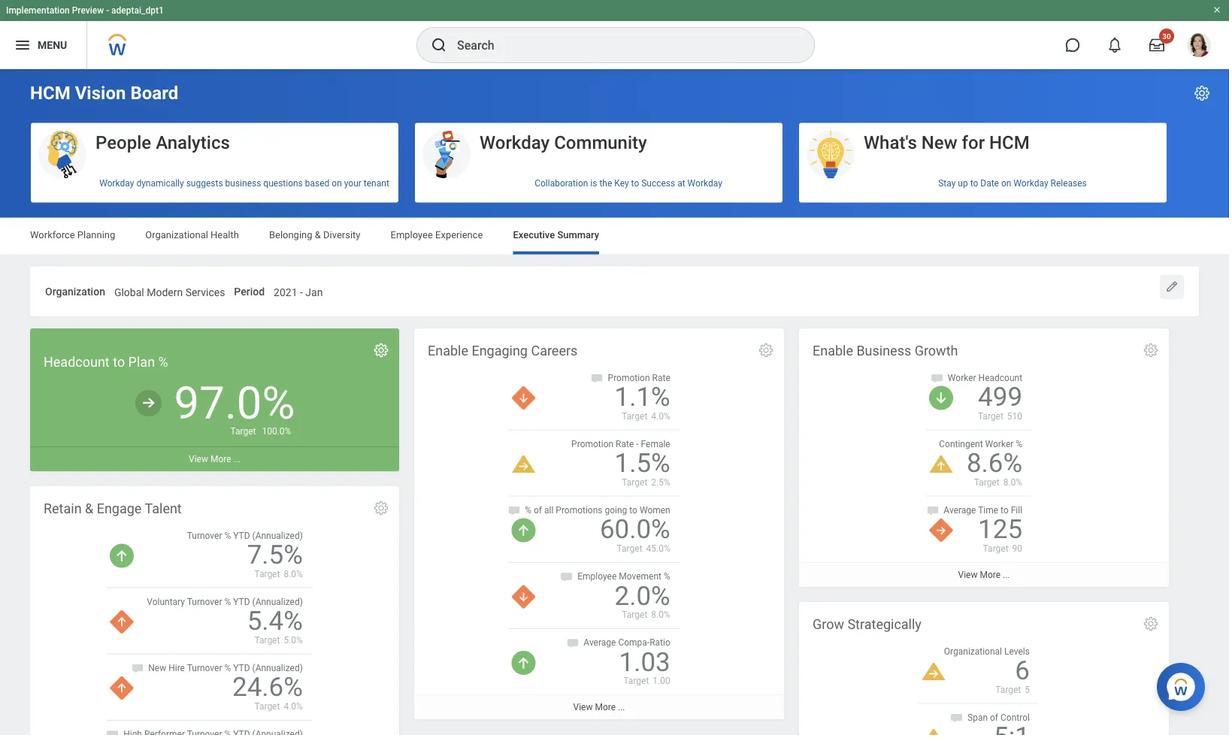Task type: describe. For each thing, give the bounding box(es) containing it.
control
[[1001, 712, 1030, 723]]

up
[[958, 178, 968, 189]]

enable engaging careers element
[[414, 329, 784, 720]]

tab list inside 97.0% "main content"
[[15, 218, 1214, 255]]

tenant
[[364, 178, 389, 189]]

careers
[[531, 343, 578, 359]]

% left 7.5%
[[224, 530, 231, 541]]

jan
[[306, 286, 323, 299]]

5.4% target 5.0%
[[247, 606, 303, 646]]

workday inside 'link'
[[99, 178, 134, 189]]

100.0%
[[262, 426, 291, 437]]

experience
[[435, 229, 483, 241]]

target for 5.4%
[[254, 635, 280, 646]]

& for belonging
[[315, 229, 321, 241]]

target for 1.5%
[[622, 477, 648, 488]]

releases
[[1051, 178, 1087, 189]]

up good image for 60.0%
[[512, 519, 536, 543]]

business
[[225, 178, 261, 189]]

average for 1.03
[[584, 638, 616, 648]]

organizational health
[[145, 229, 239, 241]]

modern
[[147, 286, 183, 299]]

2.0% target 8.0%
[[615, 580, 671, 620]]

hcm inside button
[[990, 132, 1030, 153]]

justify image
[[14, 36, 32, 54]]

0 horizontal spatial more
[[210, 454, 231, 465]]

configure this page image
[[1193, 84, 1211, 102]]

5.4%
[[247, 606, 303, 637]]

period element
[[274, 276, 323, 304]]

90
[[1013, 543, 1023, 554]]

workday right at
[[688, 178, 723, 189]]

average time to fill
[[944, 505, 1023, 516]]

women
[[640, 505, 671, 516]]

board
[[130, 82, 178, 104]]

inbox large image
[[1150, 38, 1165, 53]]

60.0%
[[600, 514, 671, 545]]

hire
[[169, 663, 185, 673]]

view more ... link for 8.6%
[[799, 562, 1169, 587]]

view for 8.6%
[[958, 570, 978, 580]]

499
[[978, 382, 1023, 412]]

female
[[641, 439, 671, 449]]

new inside retain & engage talent element
[[148, 663, 166, 673]]

menu button
[[0, 21, 87, 69]]

1 turnover from the top
[[187, 530, 222, 541]]

date
[[981, 178, 999, 189]]

1 vertical spatial worker
[[986, 439, 1014, 449]]

3 turnover from the top
[[187, 663, 222, 673]]

workforce planning
[[30, 229, 115, 241]]

workforce
[[30, 229, 75, 241]]

1.5%
[[615, 448, 671, 479]]

30
[[1163, 32, 1171, 41]]

view more ... link for 1.5%
[[414, 695, 784, 720]]

strategically
[[848, 617, 922, 633]]

- for promotion
[[636, 439, 639, 449]]

configure enable business growth image
[[1143, 342, 1160, 359]]

499 target 510
[[978, 382, 1023, 421]]

0 horizontal spatial hcm
[[30, 82, 70, 104]]

5
[[1025, 685, 1030, 695]]

0 vertical spatial headcount
[[44, 355, 110, 371]]

menu banner
[[0, 0, 1229, 69]]

- for implementation
[[106, 5, 109, 16]]

target for 97.0%
[[230, 426, 256, 437]]

4.0% for 24.6%
[[284, 701, 303, 712]]

levels
[[1005, 646, 1030, 657]]

worker headcount
[[948, 372, 1023, 383]]

1.1% target 4.0%
[[615, 382, 671, 421]]

period
[[234, 285, 265, 298]]

span of control
[[968, 712, 1030, 723]]

profile logan mcneil image
[[1187, 33, 1211, 60]]

target for 60.0%
[[617, 543, 643, 554]]

retain & engage talent element
[[30, 487, 399, 735]]

based
[[305, 178, 330, 189]]

enable business growth element
[[799, 329, 1169, 587]]

target for 8.6%
[[974, 477, 1000, 488]]

Search Workday  search field
[[457, 29, 784, 62]]

engaging
[[472, 343, 528, 359]]

2.5%
[[651, 477, 671, 488]]

preview
[[72, 5, 104, 16]]

employee movement %
[[578, 571, 671, 582]]

% of all promotions going to women
[[525, 505, 671, 516]]

2 (annualized) from the top
[[252, 597, 303, 607]]

% left 5.4%
[[224, 597, 231, 607]]

span
[[968, 712, 988, 723]]

up warning image
[[922, 729, 946, 735]]

125 target 90
[[978, 514, 1023, 554]]

organization
[[45, 285, 105, 298]]

target for 1.03
[[624, 676, 649, 687]]

menu
[[38, 39, 67, 51]]

engage
[[97, 501, 142, 517]]

belonging
[[269, 229, 312, 241]]

8.0% inside 2.0% target 8.0%
[[651, 610, 671, 620]]

adeptai_dpt1
[[111, 5, 164, 16]]

0 vertical spatial view more ... link
[[30, 447, 399, 472]]

people analytics
[[96, 132, 230, 153]]

enable for 499
[[813, 343, 853, 359]]

... for 8.6%
[[1003, 570, 1010, 580]]

1 ytd from the top
[[233, 530, 250, 541]]

0 vertical spatial worker
[[948, 372, 977, 383]]

% left 'all'
[[525, 505, 532, 516]]

collaboration is the key to success at workday link
[[415, 172, 783, 195]]

& for retain
[[85, 501, 93, 517]]

24.6% target 4.0%
[[232, 672, 303, 712]]

target for 24.6%
[[254, 701, 280, 712]]

2 turnover from the top
[[187, 597, 222, 607]]

neutral warning image
[[512, 455, 536, 473]]

headcount inside enable business growth element
[[979, 372, 1023, 383]]

the
[[600, 178, 612, 189]]

2021 - jan
[[274, 286, 323, 299]]

time
[[978, 505, 999, 516]]

headcount to plan %
[[44, 355, 168, 371]]

on inside 'link'
[[332, 178, 342, 189]]

more for 8.6%
[[980, 570, 1001, 580]]

what's new for hcm button
[[799, 123, 1167, 180]]

workday left releases
[[1014, 178, 1049, 189]]

... for 1.5%
[[618, 702, 625, 713]]

what's
[[864, 132, 917, 153]]

target for 6
[[996, 685, 1021, 695]]

up warning image
[[929, 455, 953, 473]]

is
[[591, 178, 597, 189]]

dynamically
[[136, 178, 184, 189]]

125
[[978, 514, 1023, 545]]

3 (annualized) from the top
[[252, 663, 303, 673]]

% inside enable business growth element
[[1016, 439, 1023, 449]]

executive
[[513, 229, 555, 241]]

organizational levels
[[944, 646, 1030, 657]]

1.03
[[619, 647, 671, 678]]

grow
[[813, 617, 844, 633]]

of for control
[[990, 712, 999, 723]]

down good image
[[929, 386, 953, 410]]

analytics
[[156, 132, 230, 153]]

% left 24.6%
[[224, 663, 231, 673]]

global
[[114, 286, 144, 299]]

view for 1.5%
[[573, 702, 593, 713]]

stay up to date on workday releases
[[939, 178, 1087, 189]]

employee experience
[[391, 229, 483, 241]]



Task type: locate. For each thing, give the bounding box(es) containing it.
employee inside enable engaging careers element
[[578, 571, 617, 582]]

target left 1.00
[[624, 676, 649, 687]]

target down "turnover % ytd (annualized)" on the bottom left of page
[[254, 569, 280, 579]]

1 vertical spatial ytd
[[233, 597, 250, 607]]

health
[[211, 229, 239, 241]]

-
[[106, 5, 109, 16], [300, 286, 303, 299], [636, 439, 639, 449]]

2021
[[274, 286, 297, 299]]

worker down the 510
[[986, 439, 1014, 449]]

more inside enable business growth element
[[980, 570, 1001, 580]]

2 ytd from the top
[[233, 597, 250, 607]]

average compa-ratio
[[584, 638, 671, 648]]

target inside 125 target 90
[[983, 543, 1009, 554]]

workday community button
[[415, 123, 783, 180]]

target inside 1.03 target 1.00
[[624, 676, 649, 687]]

fill
[[1011, 505, 1023, 516]]

1 horizontal spatial 8.0%
[[651, 610, 671, 620]]

average left compa-
[[584, 638, 616, 648]]

view more ... inside enable business growth element
[[958, 570, 1010, 580]]

60.0% target 45.0%
[[600, 514, 671, 554]]

0 horizontal spatial on
[[332, 178, 342, 189]]

summary
[[558, 229, 599, 241]]

0 vertical spatial 4.0%
[[651, 411, 671, 421]]

1 vertical spatial 8.0%
[[284, 569, 303, 579]]

2 enable from the left
[[813, 343, 853, 359]]

stay
[[939, 178, 956, 189]]

%
[[158, 355, 168, 371], [1016, 439, 1023, 449], [525, 505, 532, 516], [224, 530, 231, 541], [664, 571, 671, 582], [224, 597, 231, 607], [224, 663, 231, 673]]

average up neutral bad icon
[[944, 505, 976, 516]]

8.0% inside 8.6% target 8.0%
[[1004, 477, 1023, 488]]

1 up good image from the top
[[512, 519, 536, 543]]

1 horizontal spatial on
[[1002, 178, 1012, 189]]

0 vertical spatial new
[[922, 132, 958, 153]]

turnover right voluntary on the left
[[187, 597, 222, 607]]

1 vertical spatial view more ... link
[[799, 562, 1169, 587]]

8.0% for 7.5%
[[284, 569, 303, 579]]

enable engaging careers
[[428, 343, 578, 359]]

people analytics button
[[31, 123, 399, 180]]

to right up
[[971, 178, 979, 189]]

target inside 6 target 5
[[996, 685, 1021, 695]]

target inside 5.4% target 5.0%
[[254, 635, 280, 646]]

target for 125
[[983, 543, 1009, 554]]

&
[[315, 229, 321, 241], [85, 501, 93, 517]]

1.1%
[[615, 382, 671, 412]]

target for 7.5%
[[254, 569, 280, 579]]

& left diversity
[[315, 229, 321, 241]]

target inside 499 target 510
[[978, 411, 1004, 421]]

1 (annualized) from the top
[[252, 530, 303, 541]]

view more ... link down 90
[[799, 562, 1169, 587]]

2021 - Jan text field
[[274, 277, 323, 303]]

services
[[185, 286, 225, 299]]

1 vertical spatial view more ...
[[958, 570, 1010, 580]]

average inside enable business growth element
[[944, 505, 976, 516]]

rate for promotion rate - female
[[616, 439, 634, 449]]

headcount
[[44, 355, 110, 371], [979, 372, 1023, 383]]

all
[[544, 505, 554, 516]]

employee left experience at top
[[391, 229, 433, 241]]

8.0% up 5.4%
[[284, 569, 303, 579]]

2 horizontal spatial view more ... link
[[799, 562, 1169, 587]]

workday up collaboration
[[480, 132, 550, 153]]

1 horizontal spatial average
[[944, 505, 976, 516]]

retain & engage talent
[[44, 501, 182, 517]]

0 vertical spatial turnover
[[187, 530, 222, 541]]

- right preview
[[106, 5, 109, 16]]

at
[[678, 178, 686, 189]]

0 vertical spatial employee
[[391, 229, 433, 241]]

target down new hire turnover % ytd (annualized) on the bottom left of page
[[254, 701, 280, 712]]

1 horizontal spatial rate
[[652, 372, 671, 383]]

Global Modern Services text field
[[114, 277, 225, 303]]

ytd down "7.5% target 8.0%"
[[233, 597, 250, 607]]

global modern services
[[114, 286, 225, 299]]

to left plan
[[113, 355, 125, 371]]

headcount left plan
[[44, 355, 110, 371]]

to inside enable engaging careers element
[[630, 505, 638, 516]]

turnover right "hire"
[[187, 663, 222, 673]]

to right the key
[[631, 178, 639, 189]]

1 horizontal spatial hcm
[[990, 132, 1030, 153]]

configure retain & engage talent image
[[373, 500, 390, 517]]

collaboration
[[535, 178, 588, 189]]

target left 2.5%
[[622, 477, 648, 488]]

configure enable engaging careers image
[[758, 342, 775, 359]]

up good image up down bad icon
[[512, 519, 536, 543]]

target left the 510
[[978, 411, 1004, 421]]

0 vertical spatial organizational
[[145, 229, 208, 241]]

2 horizontal spatial 8.0%
[[1004, 477, 1023, 488]]

... down 97.0% target 100.0%
[[233, 454, 241, 465]]

2 vertical spatial view more ... link
[[414, 695, 784, 720]]

0 vertical spatial rate
[[652, 372, 671, 383]]

key
[[615, 178, 629, 189]]

edit image
[[1165, 279, 1180, 294]]

0 vertical spatial 8.0%
[[1004, 477, 1023, 488]]

0 horizontal spatial -
[[106, 5, 109, 16]]

1 horizontal spatial employee
[[578, 571, 617, 582]]

... down 125 target 90
[[1003, 570, 1010, 580]]

... inside enable business growth element
[[1003, 570, 1010, 580]]

2 vertical spatial ytd
[[233, 663, 250, 673]]

promotion left 1.5%
[[572, 439, 614, 449]]

workday
[[480, 132, 550, 153], [99, 178, 134, 189], [688, 178, 723, 189], [1014, 178, 1049, 189]]

voluntary
[[147, 597, 185, 607]]

0 horizontal spatial view
[[189, 454, 208, 465]]

movement
[[619, 571, 662, 582]]

% down the 510
[[1016, 439, 1023, 449]]

view more ... for 8.6%
[[958, 570, 1010, 580]]

0 horizontal spatial view more ...
[[189, 454, 241, 465]]

neutral bad image
[[929, 519, 953, 543]]

view more ... link down 1.03 target 1.00
[[414, 695, 784, 720]]

growth
[[915, 343, 958, 359]]

organizational for organizational health
[[145, 229, 208, 241]]

promotion rate - female
[[572, 439, 671, 449]]

0 horizontal spatial ...
[[233, 454, 241, 465]]

enable for 1.1%
[[428, 343, 468, 359]]

4.0% for 1.1%
[[651, 411, 671, 421]]

people
[[96, 132, 151, 153]]

of right 'span'
[[990, 712, 999, 723]]

new left "hire"
[[148, 663, 166, 673]]

2 horizontal spatial view more ...
[[958, 570, 1010, 580]]

of for all
[[534, 505, 542, 516]]

1 vertical spatial promotion
[[572, 439, 614, 449]]

0 vertical spatial up good image
[[512, 519, 536, 543]]

0 vertical spatial -
[[106, 5, 109, 16]]

0 vertical spatial ytd
[[233, 530, 250, 541]]

average inside enable engaging careers element
[[584, 638, 616, 648]]

0 horizontal spatial rate
[[616, 439, 634, 449]]

enable inside enable business growth element
[[813, 343, 853, 359]]

turnover up voluntary turnover % ytd (annualized)
[[187, 530, 222, 541]]

2 horizontal spatial more
[[980, 570, 1001, 580]]

2 vertical spatial turnover
[[187, 663, 222, 673]]

target for 1.1%
[[622, 411, 648, 421]]

0 horizontal spatial 8.0%
[[284, 569, 303, 579]]

1 vertical spatial view
[[958, 570, 978, 580]]

view more ... down 1.03 target 1.00
[[573, 702, 625, 713]]

turnover % ytd (annualized)
[[187, 530, 303, 541]]

2 vertical spatial -
[[636, 439, 639, 449]]

1 enable from the left
[[428, 343, 468, 359]]

headcount up the 510
[[979, 372, 1023, 383]]

1.5% target 2.5%
[[615, 448, 671, 488]]

8.0% inside "7.5% target 8.0%"
[[284, 569, 303, 579]]

2 vertical spatial (annualized)
[[252, 663, 303, 673]]

1 vertical spatial (annualized)
[[252, 597, 303, 607]]

ratio
[[650, 638, 671, 648]]

employee left movement
[[578, 571, 617, 582]]

target left the 100.0%
[[230, 426, 256, 437]]

- inside text box
[[300, 286, 303, 299]]

1 horizontal spatial new
[[922, 132, 958, 153]]

2 vertical spatial 8.0%
[[651, 610, 671, 620]]

worker
[[948, 372, 977, 383], [986, 439, 1014, 449]]

8.0% for 8.6%
[[1004, 477, 1023, 488]]

up good image down down bad icon
[[512, 651, 536, 675]]

worker up down good icon at the bottom right of the page
[[948, 372, 977, 383]]

8.6%
[[967, 448, 1023, 479]]

workday inside button
[[480, 132, 550, 153]]

for
[[962, 132, 985, 153]]

1 horizontal spatial headcount
[[979, 372, 1023, 383]]

promotion up promotion rate - female
[[608, 372, 650, 383]]

1 vertical spatial 4.0%
[[284, 701, 303, 712]]

0 vertical spatial &
[[315, 229, 321, 241]]

new hire turnover % ytd (annualized)
[[148, 663, 303, 673]]

organizational left health
[[145, 229, 208, 241]]

collaboration is the key to success at workday
[[535, 178, 723, 189]]

ytd down 5.4% target 5.0%
[[233, 663, 250, 673]]

view more ... link down 97.0% target 100.0%
[[30, 447, 399, 472]]

your
[[344, 178, 362, 189]]

organizational for organizational levels
[[944, 646, 1002, 657]]

employee
[[391, 229, 433, 241], [578, 571, 617, 582]]

of inside enable engaging careers element
[[534, 505, 542, 516]]

down bad image
[[512, 585, 536, 609]]

enable left business
[[813, 343, 853, 359]]

1 vertical spatial &
[[85, 501, 93, 517]]

% right plan
[[158, 355, 168, 371]]

tab list
[[15, 218, 1214, 255]]

... inside enable engaging careers element
[[618, 702, 625, 713]]

new inside what's new for hcm button
[[922, 132, 958, 153]]

retain
[[44, 501, 82, 517]]

target inside 97.0% target 100.0%
[[230, 426, 256, 437]]

on
[[332, 178, 342, 189], [1002, 178, 1012, 189]]

up good image for 1.03
[[512, 651, 536, 675]]

success
[[642, 178, 675, 189]]

target left 5.0%
[[254, 635, 280, 646]]

1 vertical spatial ...
[[1003, 570, 1010, 580]]

view more ... inside enable engaging careers element
[[573, 702, 625, 713]]

4.0% inside 24.6% target 4.0%
[[284, 701, 303, 712]]

2 vertical spatial view
[[573, 702, 593, 713]]

0 vertical spatial promotion
[[608, 372, 650, 383]]

1 vertical spatial average
[[584, 638, 616, 648]]

promotion
[[608, 372, 650, 383], [572, 439, 614, 449]]

4.0% inside the 1.1% target 4.0%
[[651, 411, 671, 421]]

target up promotion rate - female
[[622, 411, 648, 421]]

(annualized)
[[252, 530, 303, 541], [252, 597, 303, 607], [252, 663, 303, 673]]

compa-
[[618, 638, 650, 648]]

1 vertical spatial of
[[990, 712, 999, 723]]

1.03 target 1.00
[[619, 647, 671, 687]]

workday dynamically suggests business questions based on your tenant
[[99, 178, 389, 189]]

97.0%
[[174, 377, 295, 430]]

on left your
[[332, 178, 342, 189]]

belonging & diversity
[[269, 229, 361, 241]]

employee for employee experience
[[391, 229, 433, 241]]

1 vertical spatial -
[[300, 286, 303, 299]]

0 horizontal spatial worker
[[948, 372, 977, 383]]

0 horizontal spatial new
[[148, 663, 166, 673]]

employee for employee movement %
[[578, 571, 617, 582]]

4.0% up female
[[651, 411, 671, 421]]

target up employee movement % on the bottom
[[617, 543, 643, 554]]

plan
[[128, 355, 155, 371]]

1 horizontal spatial ...
[[618, 702, 625, 713]]

0 horizontal spatial enable
[[428, 343, 468, 359]]

promotion rate
[[608, 372, 671, 383]]

target for 2.0%
[[622, 610, 648, 620]]

1 vertical spatial up good image
[[512, 651, 536, 675]]

enable business growth
[[813, 343, 958, 359]]

span of control button
[[918, 704, 1050, 735]]

turnover
[[187, 530, 222, 541], [187, 597, 222, 607], [187, 663, 222, 673]]

1 horizontal spatial &
[[315, 229, 321, 241]]

1 vertical spatial headcount
[[979, 372, 1023, 383]]

1 vertical spatial new
[[148, 663, 166, 673]]

- left jan
[[300, 286, 303, 299]]

tab list containing workforce planning
[[15, 218, 1214, 255]]

close environment banner image
[[1213, 5, 1222, 14]]

view more ... link
[[30, 447, 399, 472], [799, 562, 1169, 587], [414, 695, 784, 720]]

view more ... for 1.5%
[[573, 702, 625, 713]]

target up time
[[974, 477, 1000, 488]]

configure image
[[373, 342, 390, 359]]

enable inside enable engaging careers element
[[428, 343, 468, 359]]

& right 'retain'
[[85, 501, 93, 517]]

view more ... down 97.0% target 100.0%
[[189, 454, 241, 465]]

stay up to date on workday releases link
[[799, 172, 1167, 195]]

8.6% target 8.0%
[[967, 448, 1023, 488]]

community
[[554, 132, 647, 153]]

neutral good image
[[134, 389, 163, 418]]

new left for
[[922, 132, 958, 153]]

0 horizontal spatial view more ... link
[[30, 447, 399, 472]]

1 vertical spatial rate
[[616, 439, 634, 449]]

target inside the 1.1% target 4.0%
[[622, 411, 648, 421]]

enable left engaging
[[428, 343, 468, 359]]

4.0% down 5.0%
[[284, 701, 303, 712]]

2 horizontal spatial view
[[958, 570, 978, 580]]

1 vertical spatial employee
[[578, 571, 617, 582]]

planning
[[77, 229, 115, 241]]

hcm down menu
[[30, 82, 70, 104]]

neutral warning image
[[922, 663, 946, 681]]

rate left female
[[616, 439, 634, 449]]

0 horizontal spatial &
[[85, 501, 93, 517]]

more down 'average compa-ratio'
[[595, 702, 616, 713]]

target inside 2.0% target 8.0%
[[622, 610, 648, 620]]

30 button
[[1141, 29, 1175, 62]]

notifications large image
[[1108, 38, 1123, 53]]

workday down people
[[99, 178, 134, 189]]

8.0% up fill
[[1004, 477, 1023, 488]]

0 horizontal spatial average
[[584, 638, 616, 648]]

8.0% up the ratio
[[651, 610, 671, 620]]

promotion for promotion rate - female
[[572, 439, 614, 449]]

target for 499
[[978, 411, 1004, 421]]

more down 125 target 90
[[980, 570, 1001, 580]]

1 horizontal spatial view more ...
[[573, 702, 625, 713]]

target left 90
[[983, 543, 1009, 554]]

2 horizontal spatial ...
[[1003, 570, 1010, 580]]

executive summary
[[513, 229, 599, 241]]

1 horizontal spatial enable
[[813, 343, 853, 359]]

... down 1.03 target 1.00
[[618, 702, 625, 713]]

1 vertical spatial turnover
[[187, 597, 222, 607]]

2 horizontal spatial -
[[636, 439, 639, 449]]

organizational left levels
[[944, 646, 1002, 657]]

0 vertical spatial (annualized)
[[252, 530, 303, 541]]

more down 97.0% target 100.0%
[[210, 454, 231, 465]]

to inside enable business growth element
[[1001, 505, 1009, 516]]

0 horizontal spatial of
[[534, 505, 542, 516]]

promotion for promotion rate
[[608, 372, 650, 383]]

1 on from the left
[[332, 178, 342, 189]]

target inside 60.0% target 45.0%
[[617, 543, 643, 554]]

organizational inside grow strategically element
[[944, 646, 1002, 657]]

more inside enable engaging careers element
[[595, 702, 616, 713]]

more for 1.5%
[[595, 702, 616, 713]]

0 horizontal spatial organizational
[[145, 229, 208, 241]]

0 vertical spatial hcm
[[30, 82, 70, 104]]

0 horizontal spatial headcount
[[44, 355, 110, 371]]

to left fill
[[1001, 505, 1009, 516]]

hcm right for
[[990, 132, 1030, 153]]

rate up female
[[652, 372, 671, 383]]

1 horizontal spatial worker
[[986, 439, 1014, 449]]

target left 5
[[996, 685, 1021, 695]]

organization element
[[114, 276, 225, 304]]

up bad image
[[110, 610, 134, 634]]

2 vertical spatial ...
[[618, 702, 625, 713]]

0 vertical spatial average
[[944, 505, 976, 516]]

average for 125
[[944, 505, 976, 516]]

1 horizontal spatial organizational
[[944, 646, 1002, 657]]

% right movement
[[664, 571, 671, 582]]

search image
[[430, 36, 448, 54]]

0 vertical spatial more
[[210, 454, 231, 465]]

up bad image
[[110, 677, 134, 701]]

target inside 8.6% target 8.0%
[[974, 477, 1000, 488]]

implementation
[[6, 5, 70, 16]]

0 horizontal spatial 4.0%
[[284, 701, 303, 712]]

510
[[1008, 411, 1023, 421]]

contingent worker %
[[939, 439, 1023, 449]]

0 horizontal spatial employee
[[391, 229, 433, 241]]

1 vertical spatial hcm
[[990, 132, 1030, 153]]

1 vertical spatial organizational
[[944, 646, 1002, 657]]

up good image
[[110, 544, 134, 568]]

rate for promotion rate
[[652, 372, 671, 383]]

to right "going"
[[630, 505, 638, 516]]

1 horizontal spatial more
[[595, 702, 616, 713]]

view inside enable business growth element
[[958, 570, 978, 580]]

view more ...
[[189, 454, 241, 465], [958, 570, 1010, 580], [573, 702, 625, 713]]

target inside the "1.5% target 2.5%"
[[622, 477, 648, 488]]

ytd up voluntary turnover % ytd (annualized)
[[233, 530, 250, 541]]

configure grow strategically image
[[1143, 616, 1160, 633]]

target inside 24.6% target 4.0%
[[254, 701, 280, 712]]

target inside "7.5% target 8.0%"
[[254, 569, 280, 579]]

2 on from the left
[[1002, 178, 1012, 189]]

target up compa-
[[622, 610, 648, 620]]

1 vertical spatial more
[[980, 570, 1001, 580]]

24.6%
[[232, 672, 303, 703]]

0 vertical spatial ...
[[233, 454, 241, 465]]

of left 'all'
[[534, 505, 542, 516]]

view inside enable engaging careers element
[[573, 702, 593, 713]]

2.0%
[[615, 580, 671, 611]]

2 up good image from the top
[[512, 651, 536, 675]]

on right date
[[1002, 178, 1012, 189]]

1 horizontal spatial of
[[990, 712, 999, 723]]

97.0% main content
[[0, 69, 1229, 735]]

workday dynamically suggests business questions based on your tenant link
[[31, 172, 399, 195]]

- inside menu banner
[[106, 5, 109, 16]]

up good image
[[512, 519, 536, 543], [512, 651, 536, 675]]

- left female
[[636, 439, 639, 449]]

3 ytd from the top
[[233, 663, 250, 673]]

0 vertical spatial of
[[534, 505, 542, 516]]

view more ... down 125 target 90
[[958, 570, 1010, 580]]

1 horizontal spatial view
[[573, 702, 593, 713]]

enable
[[428, 343, 468, 359], [813, 343, 853, 359]]

2 vertical spatial view more ...
[[573, 702, 625, 713]]

5.0%
[[284, 635, 303, 646]]

6
[[1015, 655, 1030, 686]]

of inside button
[[990, 712, 999, 723]]

grow strategically element
[[799, 602, 1169, 735]]

1 horizontal spatial -
[[300, 286, 303, 299]]

down bad image
[[512, 386, 536, 410]]

- inside enable engaging careers element
[[636, 439, 639, 449]]

1 horizontal spatial 4.0%
[[651, 411, 671, 421]]

hcm vision board
[[30, 82, 178, 104]]

promotions
[[556, 505, 603, 516]]

0 vertical spatial view more ...
[[189, 454, 241, 465]]



Task type: vqa. For each thing, say whether or not it's contained in the screenshot.


